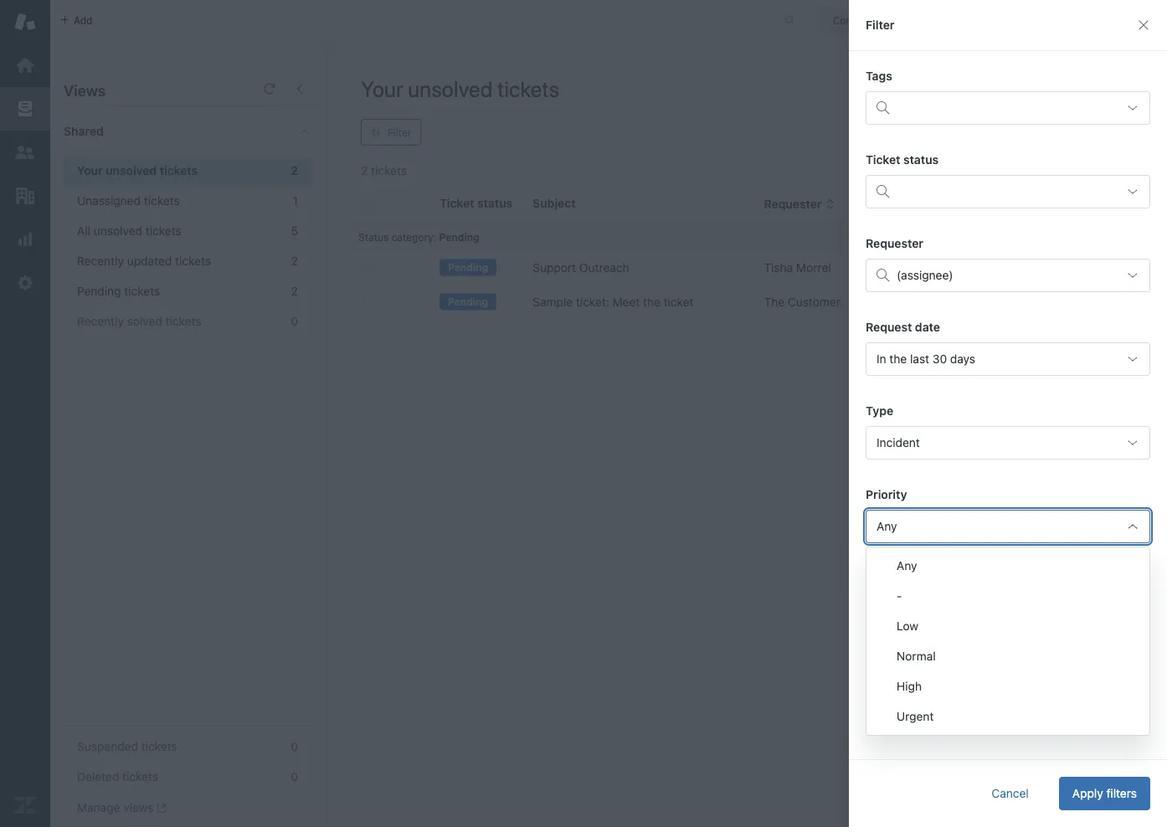 Task type: describe. For each thing, give the bounding box(es) containing it.
morrel
[[797, 261, 832, 275]]

1
[[293, 194, 298, 208]]

1 vertical spatial your unsolved tickets
[[77, 164, 198, 178]]

unassigned tickets
[[77, 194, 180, 208]]

-
[[897, 589, 903, 603]]

tags element
[[866, 91, 1151, 125]]

normal
[[897, 650, 936, 663]]

high
[[897, 680, 922, 694]]

play button
[[1063, 75, 1134, 109]]

row containing sample ticket: meet the ticket
[[348, 285, 1155, 320]]

tags
[[866, 69, 893, 83]]

all unsolved tickets
[[77, 224, 182, 238]]

filter button
[[361, 119, 422, 146]]

reporting image
[[14, 229, 36, 250]]

Incident field
[[866, 426, 1151, 460]]

manage views
[[77, 801, 154, 815]]

- low
[[897, 589, 919, 633]]

ticket
[[866, 153, 901, 167]]

main element
[[0, 0, 50, 828]]

manage
[[77, 801, 120, 815]]

normal option
[[867, 642, 1150, 672]]

get started image
[[14, 54, 36, 76]]

0 vertical spatial the
[[643, 295, 661, 309]]

1 horizontal spatial your
[[361, 76, 403, 101]]

admin image
[[14, 272, 36, 294]]

type button
[[982, 197, 1023, 212]]

status category: pending
[[359, 231, 480, 243]]

cancel
[[992, 787, 1029, 801]]

urgent option
[[867, 702, 1150, 732]]

ticket status element
[[866, 175, 1151, 209]]

recently solved tickets
[[77, 315, 202, 328]]

shared heading
[[50, 106, 327, 157]]

suspended
[[77, 740, 138, 754]]

support outreach
[[533, 261, 630, 275]]

0 for recently solved tickets
[[291, 315, 298, 328]]

collapse views pane image
[[293, 82, 307, 95]]

type inside filter dialog
[[866, 404, 894, 418]]

filter dialog
[[849, 0, 1168, 828]]

incident
[[877, 436, 920, 450]]

unassigned
[[77, 194, 141, 208]]

any for any field
[[877, 520, 898, 534]]

views image
[[14, 98, 36, 120]]

any option
[[867, 551, 1150, 581]]

zendesk image
[[14, 795, 36, 817]]

tisha morrel
[[764, 261, 832, 275]]

views
[[123, 801, 154, 815]]

organizations image
[[14, 185, 36, 207]]

question
[[982, 261, 1030, 275]]

ticket:
[[576, 295, 610, 309]]

apply
[[1073, 787, 1104, 801]]

conversations button
[[815, 7, 939, 34]]

priority button
[[1070, 197, 1124, 212]]

all
[[77, 224, 91, 238]]

outreach
[[580, 261, 630, 275]]

cancel button
[[979, 777, 1043, 811]]

(assignee)
[[897, 268, 954, 282]]

days
[[951, 352, 976, 366]]

row containing support outreach
[[348, 251, 1155, 285]]

refresh views pane image
[[263, 82, 276, 95]]

Any field
[[866, 510, 1151, 544]]

low option
[[867, 611, 1150, 642]]

deleted tickets
[[77, 770, 158, 784]]

urgent
[[897, 710, 934, 724]]

conversations
[[833, 15, 901, 26]]

filter inside filter dialog
[[866, 18, 895, 32]]

0 vertical spatial unsolved
[[408, 76, 493, 101]]

requested
[[888, 197, 948, 211]]

type inside button
[[982, 197, 1010, 211]]



Task type: locate. For each thing, give the bounding box(es) containing it.
customers image
[[14, 142, 36, 163]]

2 for your unsolved tickets
[[291, 164, 298, 178]]

1 horizontal spatial the
[[890, 352, 907, 366]]

requester element
[[866, 259, 1151, 292]]

meet
[[613, 295, 640, 309]]

1 vertical spatial 2
[[291, 254, 298, 268]]

1 vertical spatial unsolved
[[106, 164, 157, 178]]

recently for recently updated tickets
[[77, 254, 124, 268]]

request
[[866, 320, 913, 334]]

your up unassigned
[[77, 164, 103, 178]]

1 0 from the top
[[291, 315, 298, 328]]

5
[[291, 224, 298, 238]]

your up filter button
[[361, 76, 403, 101]]

pending
[[439, 231, 480, 243], [448, 262, 488, 273], [77, 284, 121, 298], [448, 296, 488, 308]]

date
[[916, 320, 941, 334]]

1 horizontal spatial filter
[[866, 18, 895, 32]]

1 vertical spatial any
[[897, 559, 918, 573]]

1 horizontal spatial low
[[1070, 261, 1091, 275]]

0 vertical spatial any
[[877, 520, 898, 534]]

2 vertical spatial unsolved
[[94, 224, 142, 238]]

the inside 'field'
[[890, 352, 907, 366]]

pending tickets
[[77, 284, 160, 298]]

2 recently from the top
[[77, 315, 124, 328]]

tisha
[[764, 261, 793, 275]]

0 vertical spatial type
[[982, 197, 1010, 211]]

in
[[877, 352, 887, 366]]

3 2 from the top
[[291, 284, 298, 298]]

tickets
[[498, 76, 560, 101], [160, 164, 198, 178], [144, 194, 180, 208], [146, 224, 182, 238], [175, 254, 211, 268], [124, 284, 160, 298], [166, 315, 202, 328], [141, 740, 177, 754], [122, 770, 158, 784]]

oct
[[888, 261, 907, 275]]

category:
[[392, 231, 437, 243]]

shared
[[64, 124, 104, 138]]

1 vertical spatial the
[[890, 352, 907, 366]]

0 horizontal spatial low
[[897, 619, 919, 633]]

sample ticket: meet the ticket link
[[533, 294, 694, 311]]

1 vertical spatial filter
[[388, 126, 412, 138]]

requested button
[[888, 197, 962, 212]]

0 horizontal spatial requester
[[764, 197, 822, 211]]

0 horizontal spatial priority
[[866, 488, 908, 502]]

unsolved
[[408, 76, 493, 101], [106, 164, 157, 178], [94, 224, 142, 238]]

row down "tisha"
[[348, 285, 1155, 320]]

0 vertical spatial your
[[361, 76, 403, 101]]

requester inside filter dialog
[[866, 237, 924, 250]]

any
[[877, 520, 898, 534], [897, 559, 918, 573]]

filter inside filter button
[[388, 126, 412, 138]]

0
[[291, 315, 298, 328], [291, 740, 298, 754], [291, 770, 298, 784]]

unsolved up the unassigned tickets
[[106, 164, 157, 178]]

2 2 from the top
[[291, 254, 298, 268]]

0 for suspended tickets
[[291, 740, 298, 754]]

in the last 30 days
[[877, 352, 976, 366]]

recently updated tickets
[[77, 254, 211, 268]]

low inside priority list box
[[897, 619, 919, 633]]

subject
[[533, 196, 576, 210]]

the right in
[[890, 352, 907, 366]]

low
[[1070, 261, 1091, 275], [897, 619, 919, 633]]

oct 19
[[888, 261, 923, 275]]

the right meet on the right top of page
[[643, 295, 661, 309]]

- option
[[867, 581, 1150, 611]]

0 horizontal spatial your unsolved tickets
[[77, 164, 198, 178]]

0 vertical spatial 0
[[291, 315, 298, 328]]

2 0 from the top
[[291, 740, 298, 754]]

status
[[904, 153, 939, 167]]

unsolved up filter button
[[408, 76, 493, 101]]

filter
[[866, 18, 895, 32], [388, 126, 412, 138]]

deleted
[[77, 770, 119, 784]]

ticket
[[664, 295, 694, 309]]

1 vertical spatial requester
[[866, 237, 924, 250]]

recently
[[77, 254, 124, 268], [77, 315, 124, 328]]

1 horizontal spatial type
[[982, 197, 1010, 211]]

row up the
[[348, 251, 1155, 285]]

0 vertical spatial recently
[[77, 254, 124, 268]]

requester up tisha morrel
[[764, 197, 822, 211]]

requester
[[764, 197, 822, 211], [866, 237, 924, 250]]

0 vertical spatial filter
[[866, 18, 895, 32]]

0 vertical spatial priority
[[1070, 197, 1111, 211]]

your
[[361, 76, 403, 101], [77, 164, 103, 178]]

0 vertical spatial your unsolved tickets
[[361, 76, 560, 101]]

1 vertical spatial low
[[897, 619, 919, 633]]

0 vertical spatial requester
[[764, 197, 822, 211]]

the
[[643, 295, 661, 309], [890, 352, 907, 366]]

type up incident
[[866, 404, 894, 418]]

apply filters button
[[1059, 777, 1151, 811]]

1 vertical spatial recently
[[77, 315, 124, 328]]

(opens in a new tab) image
[[154, 804, 167, 814]]

unsolved for 2
[[106, 164, 157, 178]]

2 vertical spatial 2
[[291, 284, 298, 298]]

status
[[359, 231, 389, 243]]

zendesk support image
[[14, 11, 36, 33]]

the customer
[[764, 295, 841, 309]]

your unsolved tickets up filter button
[[361, 76, 560, 101]]

low down priority button on the right
[[1070, 261, 1091, 275]]

views
[[64, 81, 106, 99]]

support outreach link
[[533, 260, 630, 276]]

2
[[291, 164, 298, 178], [291, 254, 298, 268], [291, 284, 298, 298]]

2 for recently updated tickets
[[291, 254, 298, 268]]

recently for recently solved tickets
[[77, 315, 124, 328]]

support
[[533, 261, 576, 275]]

0 horizontal spatial filter
[[388, 126, 412, 138]]

priority
[[1070, 197, 1111, 211], [866, 488, 908, 502]]

any inside option
[[897, 559, 918, 573]]

2 row from the top
[[348, 285, 1155, 320]]

1 recently from the top
[[77, 254, 124, 268]]

shared button
[[50, 106, 282, 157]]

requester button
[[764, 197, 836, 212]]

low down -
[[897, 619, 919, 633]]

unsolved for 5
[[94, 224, 142, 238]]

manage views link
[[77, 801, 167, 816]]

priority inside priority button
[[1070, 197, 1111, 211]]

1 vertical spatial 0
[[291, 740, 298, 754]]

recently down all
[[77, 254, 124, 268]]

0 for deleted tickets
[[291, 770, 298, 784]]

unsolved down unassigned
[[94, 224, 142, 238]]

apply filters
[[1073, 787, 1138, 801]]

0 vertical spatial 2
[[291, 164, 298, 178]]

your unsolved tickets
[[361, 76, 560, 101], [77, 164, 198, 178]]

solved
[[127, 315, 162, 328]]

request date
[[866, 320, 941, 334]]

2 vertical spatial 0
[[291, 770, 298, 784]]

any inside field
[[877, 520, 898, 534]]

0 vertical spatial low
[[1070, 261, 1091, 275]]

your unsolved tickets up the unassigned tickets
[[77, 164, 198, 178]]

requester inside button
[[764, 197, 822, 211]]

19
[[911, 261, 923, 275]]

1 horizontal spatial priority
[[1070, 197, 1111, 211]]

customer
[[788, 295, 841, 309]]

sample
[[533, 295, 573, 309]]

filters
[[1107, 787, 1138, 801]]

type
[[982, 197, 1010, 211], [866, 404, 894, 418]]

updated
[[127, 254, 172, 268]]

1 vertical spatial priority
[[866, 488, 908, 502]]

3 0 from the top
[[291, 770, 298, 784]]

requester up oct
[[866, 237, 924, 250]]

sample ticket: meet the ticket
[[533, 295, 694, 309]]

recently down pending tickets
[[77, 315, 124, 328]]

2 for pending tickets
[[291, 284, 298, 298]]

0 horizontal spatial the
[[643, 295, 661, 309]]

type up question
[[982, 197, 1010, 211]]

30
[[933, 352, 948, 366]]

row
[[348, 251, 1155, 285], [348, 285, 1155, 320]]

any for priority list box
[[897, 559, 918, 573]]

suspended tickets
[[77, 740, 177, 754]]

priority inside filter dialog
[[866, 488, 908, 502]]

0 horizontal spatial type
[[866, 404, 894, 418]]

high option
[[867, 672, 1150, 702]]

close drawer image
[[1138, 18, 1151, 32]]

play
[[1097, 85, 1120, 99]]

1 horizontal spatial requester
[[866, 237, 924, 250]]

priority list box
[[866, 547, 1151, 736]]

1 vertical spatial type
[[866, 404, 894, 418]]

0 horizontal spatial your
[[77, 164, 103, 178]]

the
[[764, 295, 785, 309]]

1 vertical spatial your
[[77, 164, 103, 178]]

1 2 from the top
[[291, 164, 298, 178]]

1 row from the top
[[348, 251, 1155, 285]]

1 horizontal spatial your unsolved tickets
[[361, 76, 560, 101]]

last
[[911, 352, 930, 366]]

In the last 30 days field
[[866, 343, 1151, 376]]

ticket status
[[866, 153, 939, 167]]



Task type: vqa. For each thing, say whether or not it's contained in the screenshot.
'fix' at the right bottom
no



